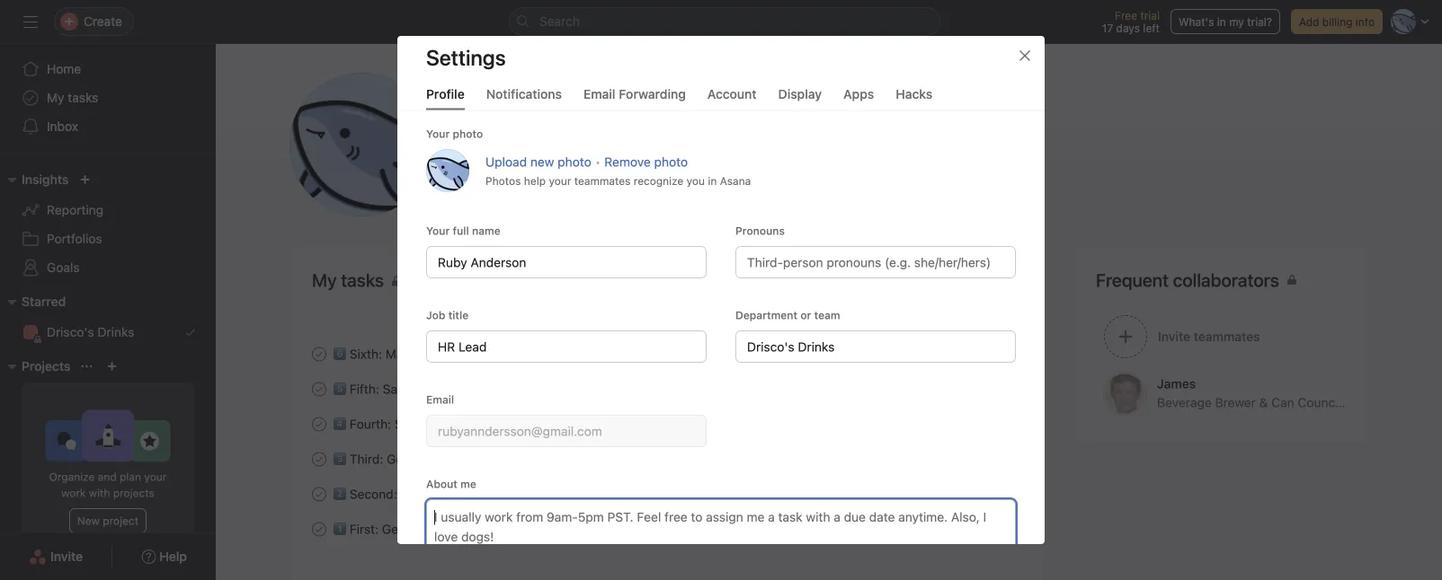 Task type: vqa. For each thing, say whether or not it's contained in the screenshot.
with to the bottom
yes



Task type: locate. For each thing, give the bounding box(es) containing it.
0 horizontal spatial email
[[426, 393, 454, 406]]

None text field
[[426, 330, 707, 363], [426, 415, 707, 447], [426, 330, 707, 363], [426, 415, 707, 447]]

0 vertical spatial your
[[549, 174, 571, 187]]

1 vertical spatial drisco's
[[47, 325, 94, 340]]

your inside upload new photo • remove photo photos help your teammates recognize you in asana
[[549, 174, 571, 187]]

6️⃣ sixth: make work manageable
[[334, 347, 522, 362]]

1 vertical spatial drisco's drinks
[[47, 325, 134, 340]]

0 vertical spatial asana
[[720, 174, 751, 187]]

2 horizontal spatial photo
[[654, 154, 688, 169]]

completed checkbox left 2️⃣ in the left of the page
[[308, 484, 330, 506]]

1 vertical spatial tuesday button
[[980, 489, 1022, 501]]

completed image left 6️⃣
[[308, 344, 330, 366]]

completed checkbox for 6️⃣
[[308, 344, 330, 366]]

james beverage brewer & can councilor
[[1157, 377, 1353, 410]]

3 tuesday button from the top
[[980, 524, 1022, 536]]

of
[[464, 417, 476, 432]]

0 vertical spatial drisco's drinks
[[558, 139, 645, 154]]

1 vertical spatial your
[[426, 224, 450, 237]]

drisco's drinks down the starred
[[47, 325, 134, 340]]

your left full
[[426, 224, 450, 237]]

what's
[[1179, 15, 1214, 28]]

1 horizontal spatial email
[[584, 86, 616, 101]]

email forwarding
[[584, 86, 686, 101]]

with up me
[[472, 452, 496, 467]]

1 vertical spatial my
[[486, 522, 503, 537]]

0 vertical spatial tuesday button
[[980, 348, 1022, 361]]

james
[[1157, 377, 1196, 392]]

projects element
[[0, 351, 216, 566]]

0 horizontal spatial with
[[89, 487, 110, 500]]

drinks down goals link
[[98, 325, 134, 340]]

you right recognize
[[687, 174, 705, 187]]

1 vertical spatial you
[[576, 487, 597, 502]]

2 vertical spatial tasks
[[507, 522, 537, 537]]

2 tuesday button from the top
[[980, 489, 1022, 501]]

1 vertical spatial tuesday
[[980, 489, 1022, 501]]

photo left •
[[558, 154, 591, 169]]

1 completed checkbox from the top
[[308, 414, 330, 436]]

1 horizontal spatial your
[[549, 174, 571, 187]]

4 completed image from the top
[[308, 449, 330, 471]]

completed checkbox left the 5️⃣
[[308, 379, 330, 401]]

you right for
[[576, 487, 597, 502]]

0 horizontal spatial my
[[47, 90, 64, 105]]

1 vertical spatial your
[[144, 471, 167, 484]]

1 horizontal spatial tasks
[[507, 522, 537, 537]]

3 completed checkbox from the top
[[308, 449, 330, 471]]

projects
[[113, 487, 154, 500]]

4 completed checkbox from the top
[[308, 519, 330, 541]]

2 horizontal spatial in
[[1217, 15, 1226, 28]]

fifth:
[[350, 382, 379, 397]]

drisco's inside starred element
[[47, 325, 94, 340]]

incoming
[[479, 417, 532, 432]]

tuesday button
[[980, 348, 1022, 361], [980, 489, 1022, 501], [980, 524, 1022, 536]]

get right third:
[[387, 452, 408, 467]]

and
[[98, 471, 117, 484]]

1 vertical spatial completed checkbox
[[308, 484, 330, 506]]

email for email
[[426, 393, 454, 406]]

&
[[1259, 396, 1268, 410]]

0 horizontal spatial drinks
[[98, 325, 134, 340]]

email left forwarding
[[584, 86, 616, 101]]

completed image for 3️⃣
[[308, 449, 330, 471]]

profile
[[503, 179, 540, 194]]

work down organize
[[61, 487, 86, 500]]

second:
[[350, 487, 397, 502]]

1 your from the top
[[426, 127, 450, 140]]

completed image left 3️⃣
[[308, 449, 330, 471]]

2 vertical spatial in
[[539, 382, 550, 397]]

0 horizontal spatial your
[[144, 471, 167, 484]]

hacks button
[[896, 86, 933, 110]]

hide sidebar image
[[23, 14, 38, 29]]

display
[[778, 86, 822, 101]]

in left my
[[1217, 15, 1226, 28]]

drisco's down the starred
[[47, 325, 94, 340]]

5 completed image from the top
[[308, 519, 330, 541]]

Completed checkbox
[[308, 344, 330, 366], [308, 379, 330, 401], [308, 449, 330, 471], [308, 519, 330, 541]]

1 horizontal spatial drinks
[[609, 139, 645, 154]]

your down profile button
[[426, 127, 450, 140]]

drisco's up the teammates at the top of the page
[[558, 139, 605, 154]]

1 completed image from the top
[[308, 344, 330, 366]]

1 horizontal spatial with
[[472, 452, 496, 467]]

brewer
[[1215, 396, 1256, 410]]

1 vertical spatial get
[[382, 522, 403, 537]]

2 completed image from the top
[[308, 379, 330, 401]]

new project button
[[69, 509, 147, 534]]

2 your from the top
[[426, 224, 450, 237]]

1 horizontal spatial in
[[708, 174, 717, 187]]

your inside organize and plan your work with projects
[[144, 471, 167, 484]]

the
[[429, 487, 448, 502]]

drisco's drinks up the teammates at the top of the page
[[558, 139, 645, 154]]

1 vertical spatial email
[[426, 393, 454, 406]]

completed image for 4️⃣
[[308, 414, 330, 436]]

in inside button
[[1217, 15, 1226, 28]]

completed checkbox left 6️⃣
[[308, 344, 330, 366]]

2 horizontal spatial work
[[536, 417, 564, 432]]

in right collaborating
[[539, 382, 550, 397]]

reporting link
[[11, 196, 205, 225]]

email up 4️⃣ fourth: stay on top of incoming work
[[426, 393, 454, 406]]

2 vertical spatial work
[[61, 487, 86, 500]]

what's in my trial?
[[1179, 15, 1272, 28]]

my tasks
[[312, 270, 384, 291]]

email inside email forwarding button
[[584, 86, 616, 101]]

upload new photo • remove photo photos help your teammates recognize you in asana
[[486, 154, 751, 187]]

with
[[472, 452, 496, 467], [89, 487, 110, 500]]

1 vertical spatial tasks
[[987, 274, 1014, 287]]

work up sections
[[536, 417, 564, 432]]

0 vertical spatial get
[[387, 452, 408, 467]]

search
[[540, 14, 580, 29]]

2 completed checkbox from the top
[[308, 379, 330, 401]]

goals link
[[11, 254, 205, 282]]

0 horizontal spatial asana
[[553, 382, 588, 397]]

my inside global element
[[47, 90, 64, 105]]

frequent collaborators
[[1096, 270, 1279, 291]]

drinks right •
[[609, 139, 645, 154]]

photo left the hr
[[453, 127, 483, 140]]

free trial 17 days left
[[1102, 9, 1160, 34]]

1 horizontal spatial asana
[[720, 174, 751, 187]]

work right make at the bottom
[[420, 347, 448, 362]]

in
[[1217, 15, 1226, 28], [708, 174, 717, 187], [539, 382, 550, 397]]

add billing info button
[[1291, 9, 1383, 34]]

0 vertical spatial my
[[47, 90, 64, 105]]

tasks down that's
[[507, 522, 537, 537]]

my right using in the bottom left of the page
[[486, 522, 503, 537]]

completed image left 1️⃣
[[308, 519, 330, 541]]

my tasks
[[47, 90, 98, 105]]

0 vertical spatial tuesday
[[980, 348, 1022, 361]]

tasks right all
[[987, 274, 1014, 287]]

top
[[442, 417, 461, 432]]

insights
[[22, 172, 69, 187]]

your right plan
[[144, 471, 167, 484]]

0 horizontal spatial tasks
[[68, 90, 98, 105]]

can
[[1272, 396, 1295, 410]]

your
[[426, 127, 450, 140], [426, 224, 450, 237]]

pronouns
[[736, 224, 785, 237]]

0 vertical spatial in
[[1217, 15, 1226, 28]]

0 vertical spatial drinks
[[609, 139, 645, 154]]

None text field
[[426, 246, 707, 278], [736, 330, 1016, 363], [426, 246, 707, 278], [736, 330, 1016, 363]]

completed image
[[308, 344, 330, 366], [308, 379, 330, 401], [308, 414, 330, 436], [308, 449, 330, 471], [308, 519, 330, 541]]

completed image left the 4️⃣
[[308, 414, 330, 436]]

you
[[687, 174, 705, 187], [576, 487, 597, 502]]

5️⃣ fifth: save time by collaborating in asana
[[334, 382, 588, 397]]

sections
[[499, 452, 548, 467]]

asana up pronouns
[[720, 174, 751, 187]]

work inside organize and plan your work with projects
[[61, 487, 86, 500]]

1 horizontal spatial drisco's
[[558, 139, 605, 154]]

search list box
[[509, 7, 941, 36]]

4️⃣ fourth: stay on top of incoming work
[[334, 417, 564, 432]]

department
[[736, 309, 798, 321]]

0 horizontal spatial drisco's drinks
[[47, 325, 134, 340]]

drisco's drinks link
[[11, 318, 205, 347]]

my tasks link
[[11, 84, 205, 112]]

3️⃣
[[334, 452, 346, 467]]

1 completed checkbox from the top
[[308, 344, 330, 366]]

with down and
[[89, 487, 110, 500]]

all
[[973, 274, 984, 287]]

time
[[414, 382, 439, 397]]

completed image for 6️⃣
[[308, 344, 330, 366]]

profile
[[426, 86, 465, 101]]

you inside upload new photo • remove photo photos help your teammates recognize you in asana
[[687, 174, 705, 187]]

completed checkbox left 3️⃣
[[308, 449, 330, 471]]

days
[[1116, 22, 1140, 34]]

ja
[[1117, 386, 1132, 403]]

3 completed image from the top
[[308, 414, 330, 436]]

0 vertical spatial you
[[687, 174, 705, 187]]

hr lead
[[484, 139, 533, 154]]

using
[[451, 522, 482, 537]]

1 horizontal spatial work
[[420, 347, 448, 362]]

tasks down home
[[68, 90, 98, 105]]

tasks inside button
[[987, 274, 1014, 287]]

completed checkbox left 1️⃣
[[308, 519, 330, 541]]

0 horizontal spatial work
[[61, 487, 86, 500]]

2 horizontal spatial tasks
[[987, 274, 1014, 287]]

Completed checkbox
[[308, 414, 330, 436], [308, 484, 330, 506]]

1 vertical spatial drinks
[[98, 325, 134, 340]]

0 vertical spatial with
[[472, 452, 496, 467]]

my
[[1229, 15, 1244, 28]]

work
[[420, 347, 448, 362], [536, 417, 564, 432], [61, 487, 86, 500]]

portfolios link
[[11, 225, 205, 254]]

0 vertical spatial completed checkbox
[[308, 414, 330, 436]]

ra
[[330, 115, 393, 174]]

completed image left the 5️⃣
[[308, 379, 330, 401]]

0 horizontal spatial drisco's
[[47, 325, 94, 340]]

6️⃣
[[334, 347, 346, 362]]

tuesday for tasks
[[980, 524, 1022, 536]]

asana inside upload new photo • remove photo photos help your teammates recognize you in asana
[[720, 174, 751, 187]]

3 tuesday from the top
[[980, 524, 1022, 536]]

my up inbox
[[47, 90, 64, 105]]

0 horizontal spatial you
[[576, 487, 597, 502]]

insights button
[[0, 169, 69, 191]]

2 completed checkbox from the top
[[308, 484, 330, 506]]

1 horizontal spatial you
[[687, 174, 705, 187]]

0 vertical spatial email
[[584, 86, 616, 101]]

asana right collaborating
[[553, 382, 588, 397]]

0 vertical spatial drisco's
[[558, 139, 605, 154]]

sixth:
[[350, 347, 382, 362]]

recognize
[[634, 174, 684, 187]]

2 vertical spatial tuesday button
[[980, 524, 1022, 536]]

get right first:
[[382, 522, 403, 537]]

email forwarding button
[[584, 86, 686, 110]]

1 vertical spatial in
[[708, 174, 717, 187]]

hacks
[[896, 86, 933, 101]]

photo
[[453, 127, 483, 140], [558, 154, 591, 169], [654, 154, 688, 169]]

starred
[[22, 294, 66, 309]]

0 vertical spatial tasks
[[68, 90, 98, 105]]

beverage
[[1157, 396, 1212, 410]]

2 tuesday from the top
[[980, 489, 1022, 501]]

help
[[524, 174, 546, 187]]

your right help
[[549, 174, 571, 187]]

1 vertical spatial with
[[89, 487, 110, 500]]

0 vertical spatial your
[[426, 127, 450, 140]]

2 vertical spatial tuesday
[[980, 524, 1022, 536]]

photo up recognize
[[654, 154, 688, 169]]

completed checkbox left the 4️⃣
[[308, 414, 330, 436]]

completed checkbox for 3️⃣
[[308, 449, 330, 471]]

in right recognize
[[708, 174, 717, 187]]



Task type: describe. For each thing, give the bounding box(es) containing it.
on
[[424, 417, 438, 432]]

about
[[426, 478, 458, 490]]

organized
[[411, 452, 468, 467]]

drisco's drinks inside starred element
[[47, 325, 134, 340]]

2️⃣ second: find the layout that's right for you
[[334, 487, 597, 502]]

your full name
[[426, 224, 501, 237]]

fourth:
[[350, 417, 391, 432]]

1 tuesday button from the top
[[980, 348, 1022, 361]]

•
[[595, 154, 601, 169]]

remove photo button
[[604, 154, 688, 169]]

add billing info
[[1299, 15, 1375, 28]]

projects button
[[0, 356, 71, 378]]

notifications button
[[486, 86, 562, 110]]

completed checkbox for 4️⃣
[[308, 414, 330, 436]]

email for email forwarding
[[584, 86, 616, 101]]

upload new photo button
[[486, 154, 591, 169]]

notifications
[[486, 86, 562, 101]]

completed checkbox for 2️⃣
[[308, 484, 330, 506]]

trial
[[1140, 9, 1160, 22]]

completed image for 5️⃣
[[308, 379, 330, 401]]

in inside upload new photo • remove photo photos help your teammates recognize you in asana
[[708, 174, 717, 187]]

1 horizontal spatial my
[[486, 522, 503, 537]]

1 horizontal spatial photo
[[558, 154, 591, 169]]

starred element
[[0, 286, 216, 351]]

right
[[526, 487, 553, 502]]

inbox
[[47, 119, 78, 134]]

0 horizontal spatial photo
[[453, 127, 483, 140]]

0 horizontal spatial in
[[539, 382, 550, 397]]

job
[[426, 309, 445, 321]]

1 vertical spatial asana
[[553, 382, 588, 397]]

edit profile button
[[466, 170, 552, 203]]

about me
[[426, 478, 476, 490]]

invite button
[[17, 541, 95, 574]]

tuesday for right
[[980, 489, 1022, 501]]

upload new photo image
[[426, 149, 469, 192]]

find
[[401, 487, 425, 502]]

edit
[[477, 179, 500, 194]]

tuesday button for right
[[980, 489, 1022, 501]]

what's in my trial? button
[[1171, 9, 1280, 34]]

account button
[[707, 86, 757, 110]]

insights element
[[0, 164, 216, 286]]

1️⃣
[[334, 522, 346, 537]]

projects
[[22, 359, 71, 374]]

1 tuesday from the top
[[980, 348, 1022, 361]]

team
[[814, 309, 840, 321]]

with inside organize and plan your work with projects
[[89, 487, 110, 500]]

left
[[1143, 22, 1160, 34]]

tuesday button for tasks
[[980, 524, 1022, 536]]

billing
[[1323, 15, 1353, 28]]

organize
[[49, 471, 95, 484]]

get for first:
[[382, 522, 403, 537]]

new project
[[77, 515, 139, 528]]

I usually work from 9am-5pm PST. Feel free to assign me a task with a due date anytime. Also, I love dogs! text field
[[426, 499, 1016, 562]]

edit profile
[[477, 179, 540, 194]]

search button
[[509, 7, 941, 36]]

3️⃣ third: get organized with sections
[[334, 452, 548, 467]]

name
[[472, 224, 501, 237]]

goals
[[47, 260, 80, 275]]

inbox link
[[11, 112, 205, 141]]

started
[[406, 522, 448, 537]]

layout
[[451, 487, 486, 502]]

starred button
[[0, 291, 66, 313]]

home
[[47, 62, 81, 76]]

reporting
[[47, 203, 104, 218]]

Third-person pronouns (e.g. she/her/hers) text field
[[736, 246, 1016, 278]]

completed image
[[308, 484, 330, 506]]

close image
[[1018, 49, 1032, 63]]

profile button
[[426, 86, 465, 110]]

department or team
[[736, 309, 840, 321]]

free
[[1115, 9, 1137, 22]]

me
[[460, 478, 476, 490]]

0 vertical spatial work
[[420, 347, 448, 362]]

global element
[[0, 44, 216, 152]]

title
[[448, 309, 469, 321]]

by
[[443, 382, 457, 397]]

completed image for 1️⃣
[[308, 519, 330, 541]]

photos
[[486, 174, 521, 187]]

1️⃣ first: get started using my tasks
[[334, 522, 537, 537]]

apps button
[[844, 86, 874, 110]]

your photo
[[426, 127, 483, 140]]

your for your photo
[[426, 224, 450, 237]]

view all tasks button
[[937, 268, 1022, 293]]

account
[[707, 86, 757, 101]]

4️⃣
[[334, 417, 346, 432]]

your for settings
[[426, 127, 450, 140]]

trial?
[[1247, 15, 1272, 28]]

ruby anderson
[[466, 88, 655, 122]]

first:
[[350, 522, 379, 537]]

apps
[[844, 86, 874, 101]]

drinks inside starred element
[[98, 325, 134, 340]]

teammates
[[574, 174, 631, 187]]

job title
[[426, 309, 469, 321]]

1 vertical spatial work
[[536, 417, 564, 432]]

portfolios
[[47, 232, 102, 246]]

completed checkbox for 5️⃣
[[308, 379, 330, 401]]

that's
[[489, 487, 522, 502]]

view
[[946, 274, 970, 287]]

tasks inside global element
[[68, 90, 98, 105]]

save
[[383, 382, 411, 397]]

1 horizontal spatial drisco's drinks
[[558, 139, 645, 154]]

get for third:
[[387, 452, 408, 467]]

new
[[77, 515, 100, 528]]

lead
[[504, 139, 533, 154]]

for
[[556, 487, 572, 502]]

make
[[386, 347, 417, 362]]

remove
[[604, 154, 651, 169]]

completed checkbox for 1️⃣
[[308, 519, 330, 541]]

organize and plan your work with projects
[[49, 471, 167, 500]]

councilor
[[1298, 396, 1353, 410]]

ra button
[[290, 73, 433, 217]]

2️⃣
[[334, 487, 346, 502]]



